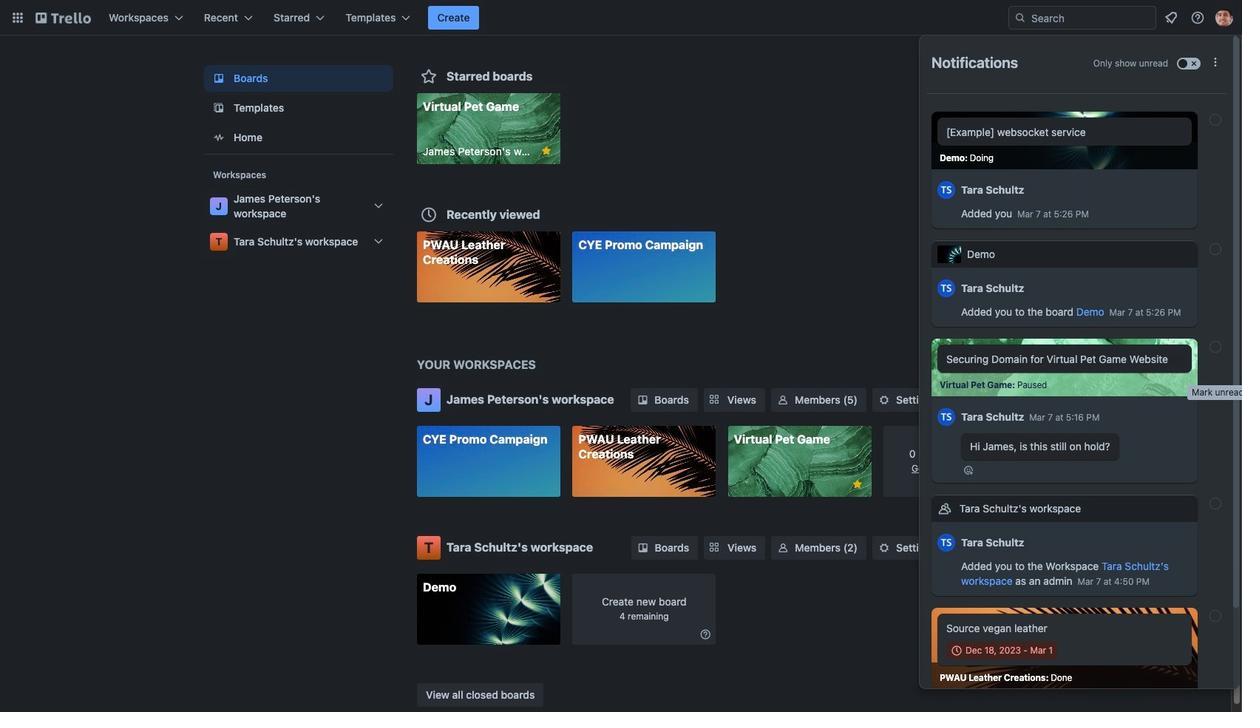 Task type: vqa. For each thing, say whether or not it's contained in the screenshot.
the bottommost Tara Schultz (taraschultz7) image
yes



Task type: locate. For each thing, give the bounding box(es) containing it.
sm image
[[635, 393, 650, 407], [636, 540, 650, 555], [776, 540, 791, 555]]

0 vertical spatial tara schultz (taraschultz7) image
[[938, 179, 955, 201]]

1 vertical spatial tara schultz (taraschultz7) image
[[938, 532, 955, 554]]

click to unstar this board. it will be removed from your starred list. image
[[540, 144, 553, 157]]

0 notifications image
[[1162, 9, 1180, 27]]

james peterson (jamespeterson93) image
[[1216, 9, 1233, 27]]

primary element
[[0, 0, 1242, 35]]

0 vertical spatial tara schultz (taraschultz7) image
[[938, 406, 955, 428]]

2 tara schultz (taraschultz7) image from the top
[[938, 532, 955, 554]]

tara schultz (taraschultz7) image
[[938, 179, 955, 201], [938, 277, 955, 299]]

template board image
[[210, 99, 228, 117]]

board image
[[210, 70, 228, 87]]

1 tara schultz (taraschultz7) image from the top
[[938, 179, 955, 201]]

1 vertical spatial tara schultz (taraschultz7) image
[[938, 277, 955, 299]]

sm image
[[776, 393, 790, 407], [877, 393, 892, 407], [877, 540, 892, 555], [698, 627, 713, 641]]

tara schultz (taraschultz7) image
[[938, 406, 955, 428], [938, 532, 955, 554]]



Task type: describe. For each thing, give the bounding box(es) containing it.
open information menu image
[[1190, 10, 1205, 25]]

2 tara schultz (taraschultz7) image from the top
[[938, 277, 955, 299]]

1 tara schultz (taraschultz7) image from the top
[[938, 406, 955, 428]]

back to home image
[[35, 6, 91, 30]]

search image
[[1015, 12, 1026, 24]]

Search field
[[1009, 6, 1156, 30]]

home image
[[210, 129, 228, 146]]



